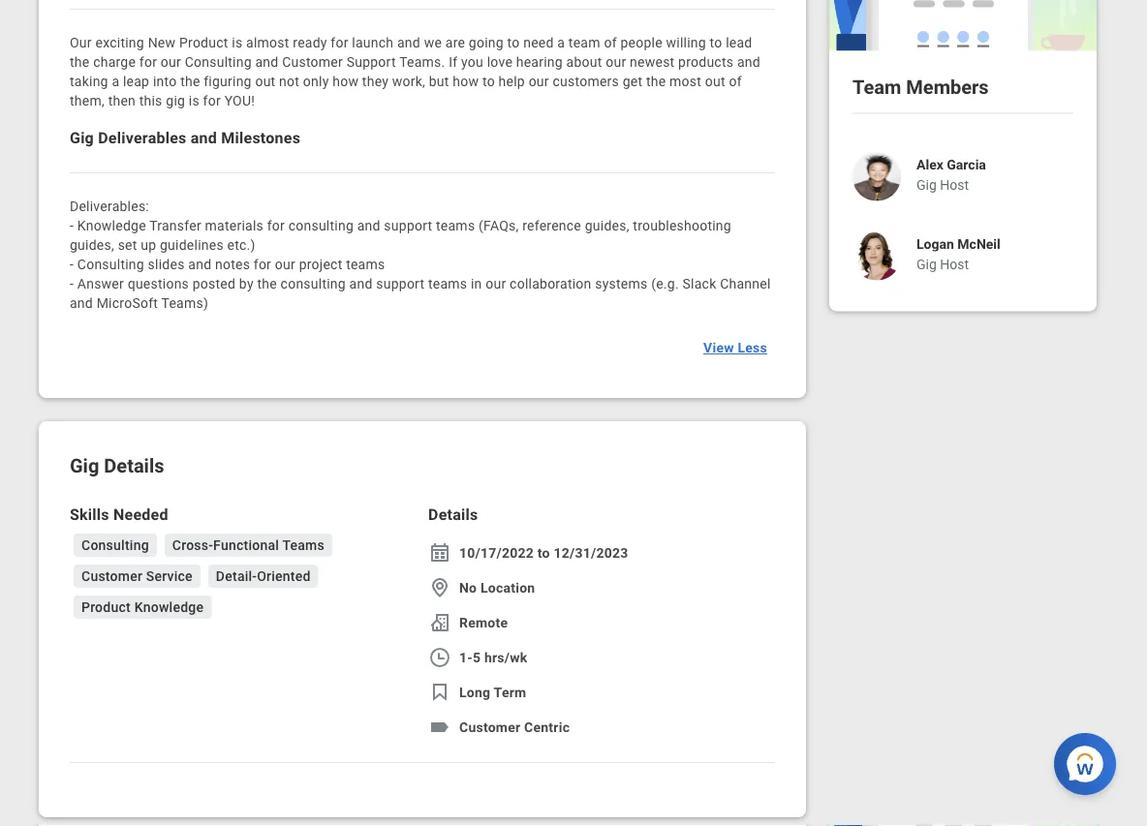 Task type: locate. For each thing, give the bounding box(es) containing it.
consulting down skills needed on the left of the page
[[81, 537, 149, 553]]

0 vertical spatial guides,
[[585, 218, 630, 234]]

functional
[[213, 537, 279, 553]]

to
[[507, 34, 520, 50], [710, 34, 722, 50], [483, 73, 495, 89], [538, 545, 550, 561]]

1 vertical spatial is
[[189, 93, 200, 109]]

the
[[70, 54, 90, 70], [180, 73, 200, 89], [646, 73, 666, 89], [257, 276, 277, 292]]

leap
[[123, 73, 149, 89]]

our
[[161, 54, 181, 70], [606, 54, 626, 70], [529, 73, 549, 89], [275, 256, 296, 272], [486, 276, 506, 292]]

teams right project
[[346, 256, 385, 272]]

0 vertical spatial knowledge
[[77, 218, 146, 234]]

2 out from the left
[[705, 73, 726, 89]]

knowledge down the service
[[134, 599, 204, 615]]

alex garcia link
[[917, 157, 986, 173]]

1 vertical spatial product
[[81, 599, 131, 615]]

deliverables
[[98, 128, 187, 147]]

of
[[604, 34, 617, 50], [729, 73, 742, 89]]

details
[[104, 454, 164, 477], [428, 505, 478, 524]]

people
[[621, 34, 663, 50]]

by
[[239, 276, 254, 292]]

1 horizontal spatial details
[[428, 505, 478, 524]]

customer down ready
[[282, 54, 343, 70]]

etc.)
[[227, 237, 255, 253]]

1 vertical spatial customer
[[81, 568, 143, 584]]

they
[[362, 73, 389, 89]]

0 vertical spatial a
[[558, 34, 565, 50]]

products
[[678, 54, 734, 70]]

gig up skills
[[70, 454, 99, 477]]

1 horizontal spatial customer
[[282, 54, 343, 70]]

gig inside alex garcia gig host
[[917, 177, 937, 193]]

1 how from the left
[[333, 73, 359, 89]]

centric
[[524, 720, 570, 736]]

teams
[[282, 537, 325, 553]]

consulting down project
[[281, 276, 346, 292]]

0 horizontal spatial out
[[255, 73, 276, 89]]

teams left (faqs,
[[436, 218, 475, 234]]

teams
[[436, 218, 475, 234], [346, 256, 385, 272], [428, 276, 467, 292]]

1 vertical spatial host
[[940, 257, 969, 273]]

customer service button
[[74, 565, 200, 588]]

for down etc.) at the left top of the page
[[254, 256, 271, 272]]

2 host from the top
[[940, 257, 969, 273]]

gig down logan
[[917, 257, 937, 273]]

our
[[70, 34, 92, 50]]

5
[[473, 650, 481, 666]]

0 vertical spatial consulting
[[185, 54, 252, 70]]

1 horizontal spatial guides,
[[585, 218, 630, 234]]

is
[[232, 34, 243, 50], [189, 93, 200, 109]]

only
[[303, 73, 329, 89]]

needed
[[113, 505, 168, 524]]

gig
[[70, 128, 94, 147], [917, 177, 937, 193], [917, 257, 937, 273], [70, 454, 99, 477]]

type image
[[428, 681, 452, 705]]

going
[[469, 34, 504, 50]]

consulting up project
[[288, 218, 354, 234]]

newest
[[630, 54, 675, 70]]

0 horizontal spatial of
[[604, 34, 617, 50]]

long term
[[459, 685, 527, 701]]

0 horizontal spatial a
[[112, 73, 119, 89]]

cross-
[[172, 537, 213, 553]]

knowledge
[[77, 218, 146, 234], [134, 599, 204, 615]]

host down logan mcneil link
[[940, 257, 969, 273]]

1 vertical spatial of
[[729, 73, 742, 89]]

you
[[461, 54, 484, 70]]

customer for customer centric
[[459, 720, 521, 736]]

skills
[[70, 505, 109, 524]]

1 horizontal spatial how
[[453, 73, 479, 89]]

2 vertical spatial customer
[[459, 720, 521, 736]]

host for mcneil
[[940, 257, 969, 273]]

of right the "team"
[[604, 34, 617, 50]]

support
[[384, 218, 433, 234], [376, 276, 425, 292]]

product inside button
[[81, 599, 131, 615]]

logan mcneil link
[[917, 236, 1001, 252]]

our right in
[[486, 276, 506, 292]]

1-5 hrs/wk
[[459, 650, 528, 666]]

gig inside logan mcneil gig host
[[917, 257, 937, 273]]

up
[[141, 237, 156, 253]]

1 vertical spatial knowledge
[[134, 599, 204, 615]]

1 vertical spatial support
[[376, 276, 425, 292]]

skills needed
[[70, 505, 168, 524]]

them,
[[70, 93, 105, 109]]

details up needed at the left
[[104, 454, 164, 477]]

staffing image
[[428, 611, 452, 635]]

customer down consulting 'button'
[[81, 568, 143, 584]]

teams left in
[[428, 276, 467, 292]]

are
[[446, 34, 465, 50]]

1 horizontal spatial of
[[729, 73, 742, 89]]

figuring
[[204, 73, 252, 89]]

support left (faqs,
[[384, 218, 433, 234]]

0 horizontal spatial guides,
[[70, 237, 114, 253]]

0 horizontal spatial details
[[104, 454, 164, 477]]

1 out from the left
[[255, 73, 276, 89]]

1 vertical spatial guides,
[[70, 237, 114, 253]]

0 vertical spatial details
[[104, 454, 164, 477]]

0 vertical spatial host
[[940, 177, 969, 193]]

a right need
[[558, 34, 565, 50]]

0 horizontal spatial is
[[189, 93, 200, 109]]

consulting button
[[74, 534, 157, 557]]

host down alex garcia link in the right of the page
[[940, 177, 969, 193]]

for up leap
[[139, 54, 157, 70]]

lead
[[726, 34, 752, 50]]

0 vertical spatial customer
[[282, 54, 343, 70]]

and
[[397, 34, 421, 50], [255, 54, 279, 70], [737, 54, 761, 70], [191, 128, 217, 147], [357, 218, 381, 234], [188, 256, 212, 272], [349, 276, 373, 292], [70, 295, 93, 311]]

microsoft
[[97, 295, 158, 311]]

for right materials
[[267, 218, 285, 234]]

1 horizontal spatial out
[[705, 73, 726, 89]]

2 vertical spatial consulting
[[81, 537, 149, 553]]

notes
[[215, 256, 250, 272]]

consulting up answer
[[77, 256, 144, 272]]

start date to end date image
[[428, 542, 452, 565]]

then
[[108, 93, 136, 109]]

for down figuring
[[203, 93, 221, 109]]

questions
[[128, 276, 189, 292]]

consulting up figuring
[[185, 54, 252, 70]]

consulting inside 'button'
[[81, 537, 149, 553]]

0 vertical spatial -
[[70, 218, 74, 234]]

is right gig
[[189, 93, 200, 109]]

work,
[[392, 73, 425, 89]]

0 vertical spatial of
[[604, 34, 617, 50]]

materials
[[205, 218, 264, 234]]

2 how from the left
[[453, 73, 479, 89]]

posted
[[193, 276, 236, 292]]

customer centric
[[459, 720, 570, 736]]

gig down alex
[[917, 177, 937, 193]]

teams)
[[161, 295, 208, 311]]

type image
[[428, 681, 452, 705]]

expected availability image
[[428, 646, 452, 670]]

mcneil
[[958, 236, 1001, 252]]

out down products
[[705, 73, 726, 89]]

0 horizontal spatial customer
[[81, 568, 143, 584]]

0 vertical spatial product
[[179, 34, 228, 50]]

detail-oriented
[[216, 568, 311, 584]]

1 horizontal spatial product
[[179, 34, 228, 50]]

1 horizontal spatial a
[[558, 34, 565, 50]]

no
[[459, 580, 477, 596]]

product inside our exciting new product is almost ready for launch and we are going to need a team of people willing to lead the charge for our consulting and customer support teams. if you love hearing about our newest products and taking a leap into the figuring out not only how they work, but how to help our customers get the most out of them, then this gig is for you!
[[179, 34, 228, 50]]

a down charge
[[112, 73, 119, 89]]

customer down long term
[[459, 720, 521, 736]]

2 vertical spatial -
[[70, 276, 74, 292]]

location image
[[428, 577, 452, 600], [428, 577, 452, 600]]

1 host from the top
[[940, 177, 969, 193]]

0 vertical spatial consulting
[[288, 218, 354, 234]]

the down newest on the top of the page
[[646, 73, 666, 89]]

new
[[148, 34, 176, 50]]

consulting
[[185, 54, 252, 70], [77, 256, 144, 272], [81, 537, 149, 553]]

1 vertical spatial consulting
[[77, 256, 144, 272]]

to up the love
[[507, 34, 520, 50]]

of down products
[[729, 73, 742, 89]]

(faqs,
[[479, 218, 519, 234]]

-
[[70, 218, 74, 234], [70, 256, 74, 272], [70, 276, 74, 292]]

how
[[333, 73, 359, 89], [453, 73, 479, 89]]

guides, left set
[[70, 237, 114, 253]]

out left not
[[255, 73, 276, 89]]

product down customer service button
[[81, 599, 131, 615]]

host inside logan mcneil gig host
[[940, 257, 969, 273]]

1 vertical spatial -
[[70, 256, 74, 272]]

is left almost
[[232, 34, 243, 50]]

how down you
[[453, 73, 479, 89]]

to up products
[[710, 34, 722, 50]]

0 horizontal spatial product
[[81, 599, 131, 615]]

almost
[[246, 34, 289, 50]]

customer inside button
[[81, 568, 143, 584]]

hearing
[[516, 54, 563, 70]]

product knowledge button
[[74, 596, 212, 619]]

the right by
[[257, 276, 277, 292]]

gig
[[166, 93, 185, 109]]

guides, right "reference"
[[585, 218, 630, 234]]

about
[[566, 54, 602, 70]]

0 vertical spatial is
[[232, 34, 243, 50]]

2 horizontal spatial customer
[[459, 720, 521, 736]]

product right the new
[[179, 34, 228, 50]]

we
[[424, 34, 442, 50]]

project
[[299, 256, 343, 272]]

host for garcia
[[940, 177, 969, 193]]

reference
[[523, 218, 581, 234]]

host
[[940, 177, 969, 193], [940, 257, 969, 273]]

host inside alex garcia gig host
[[940, 177, 969, 193]]

support left in
[[376, 276, 425, 292]]

long
[[459, 685, 491, 701]]

how right only
[[333, 73, 359, 89]]

deliverables: - knowledge transfer materials for consulting and support teams (faqs, reference guides, troubleshooting guides, set up guidelines etc.) - consulting slides and notes for our project teams - answer questions posted by the consulting and support teams in our collaboration systems (e.g. slack channel and microsoft teams)
[[70, 198, 775, 311]]

details up start date to end date image
[[428, 505, 478, 524]]

0 horizontal spatial how
[[333, 73, 359, 89]]

alex
[[917, 157, 944, 173]]

a
[[558, 34, 565, 50], [112, 73, 119, 89]]

knowledge down deliverables:
[[77, 218, 146, 234]]



Task type: vqa. For each thing, say whether or not it's contained in the screenshot.
"NAVIGATION PANE" REGION
no



Task type: describe. For each thing, give the bounding box(es) containing it.
teams.
[[399, 54, 445, 70]]

you!
[[224, 93, 255, 109]]

knowledge inside button
[[134, 599, 204, 615]]

0 vertical spatial teams
[[436, 218, 475, 234]]

need
[[523, 34, 554, 50]]

10/17/2022 to 12/31/2023
[[459, 545, 629, 561]]

most
[[670, 73, 702, 89]]

service
[[146, 568, 193, 584]]

2 - from the top
[[70, 256, 74, 272]]

customer inside our exciting new product is almost ready for launch and we are going to need a team of people willing to lead the charge for our consulting and customer support teams. if you love hearing about our newest products and taking a leap into the figuring out not only how they work, but how to help our customers get the most out of them, then this gig is for you!
[[282, 54, 343, 70]]

love
[[487, 54, 513, 70]]

our left project
[[275, 256, 296, 272]]

1 vertical spatial details
[[428, 505, 478, 524]]

detail-
[[216, 568, 257, 584]]

slack
[[683, 276, 717, 292]]

gig down them,
[[70, 128, 94, 147]]

0 vertical spatial support
[[384, 218, 433, 234]]

category image
[[428, 716, 452, 739]]

consulting inside our exciting new product is almost ready for launch and we are going to need a team of people willing to lead the charge for our consulting and customer support teams. if you love hearing about our newest products and taking a leap into the figuring out not only how they work, but how to help our customers get the most out of them, then this gig is for you!
[[185, 54, 252, 70]]

to right 10/17/2022
[[538, 545, 550, 561]]

our up "into"
[[161, 54, 181, 70]]

exciting
[[95, 34, 144, 50]]

view less button
[[696, 329, 775, 367]]

channel
[[720, 276, 771, 292]]

our down hearing
[[529, 73, 549, 89]]

remote
[[459, 615, 508, 631]]

logan
[[917, 236, 954, 252]]

troubleshooting
[[633, 218, 732, 234]]

no location
[[459, 580, 535, 596]]

for right ready
[[331, 34, 349, 50]]

less
[[738, 340, 767, 356]]

help
[[499, 73, 525, 89]]

oriented
[[257, 568, 311, 584]]

charge
[[93, 54, 136, 70]]

set
[[118, 237, 137, 253]]

term
[[494, 685, 527, 701]]

alex garcia gig host
[[917, 157, 986, 193]]

staffing image
[[428, 611, 452, 635]]

slides
[[148, 256, 185, 272]]

1 vertical spatial teams
[[346, 256, 385, 272]]

gig illustration image
[[830, 0, 1097, 51]]

to down the love
[[483, 73, 495, 89]]

hrs/wk
[[484, 650, 528, 666]]

ready
[[293, 34, 327, 50]]

consulting inside deliverables: - knowledge transfer materials for consulting and support teams (faqs, reference guides, troubleshooting guides, set up guidelines etc.) - consulting slides and notes for our project teams - answer questions posted by the consulting and support teams in our collaboration systems (e.g. slack channel and microsoft teams)
[[77, 256, 144, 272]]

1 vertical spatial a
[[112, 73, 119, 89]]

3 - from the top
[[70, 276, 74, 292]]

view
[[704, 340, 734, 356]]

answer
[[77, 276, 124, 292]]

customer service
[[81, 568, 193, 584]]

taking
[[70, 73, 108, 89]]

members
[[906, 76, 989, 99]]

1 horizontal spatial is
[[232, 34, 243, 50]]

if
[[449, 54, 458, 70]]

detail-oriented button
[[208, 565, 318, 588]]

start date to end date image
[[428, 542, 452, 565]]

1 - from the top
[[70, 218, 74, 234]]

not
[[279, 73, 300, 89]]

1-
[[459, 650, 473, 666]]

the up gig
[[180, 73, 200, 89]]

logan mcneil gig host
[[917, 236, 1001, 273]]

our exciting new product is almost ready for launch and we are going to need a team of people willing to lead the charge for our consulting and customer support teams. if you love hearing about our newest products and taking a leap into the figuring out not only how they work, but how to help our customers get the most out of them, then this gig is for you!
[[70, 34, 764, 109]]

garcia
[[947, 157, 986, 173]]

expected availability image
[[428, 646, 452, 670]]

in
[[471, 276, 482, 292]]

location
[[481, 580, 535, 596]]

the inside deliverables: - knowledge transfer materials for consulting and support teams (faqs, reference guides, troubleshooting guides, set up guidelines etc.) - consulting slides and notes for our project teams - answer questions posted by the consulting and support teams in our collaboration systems (e.g. slack channel and microsoft teams)
[[257, 276, 277, 292]]

knowledge inside deliverables: - knowledge transfer materials for consulting and support teams (faqs, reference guides, troubleshooting guides, set up guidelines etc.) - consulting slides and notes for our project teams - answer questions posted by the consulting and support teams in our collaboration systems (e.g. slack channel and microsoft teams)
[[77, 218, 146, 234]]

category image
[[428, 716, 452, 739]]

support
[[347, 54, 396, 70]]

collaboration
[[510, 276, 592, 292]]

10/17/2022
[[459, 545, 534, 561]]

view less
[[704, 340, 767, 356]]

the down our
[[70, 54, 90, 70]]

milestones
[[221, 128, 301, 147]]

gig deliverables and milestones
[[70, 128, 301, 147]]

gig details
[[70, 454, 164, 477]]

team
[[569, 34, 601, 50]]

customer for customer service
[[81, 568, 143, 584]]

launch
[[352, 34, 394, 50]]

team
[[853, 76, 902, 99]]

transfer
[[149, 218, 201, 234]]

product knowledge
[[81, 599, 204, 615]]

2 vertical spatial teams
[[428, 276, 467, 292]]

(e.g.
[[651, 276, 679, 292]]

deliverables:
[[70, 198, 149, 214]]

12/31/2023
[[554, 545, 629, 561]]

cross-functional teams
[[172, 537, 325, 553]]

get
[[623, 73, 643, 89]]

willing
[[666, 34, 706, 50]]

customers
[[553, 73, 619, 89]]

our up get
[[606, 54, 626, 70]]

cross-functional teams button
[[165, 534, 332, 557]]

systems
[[595, 276, 648, 292]]

1 vertical spatial consulting
[[281, 276, 346, 292]]



